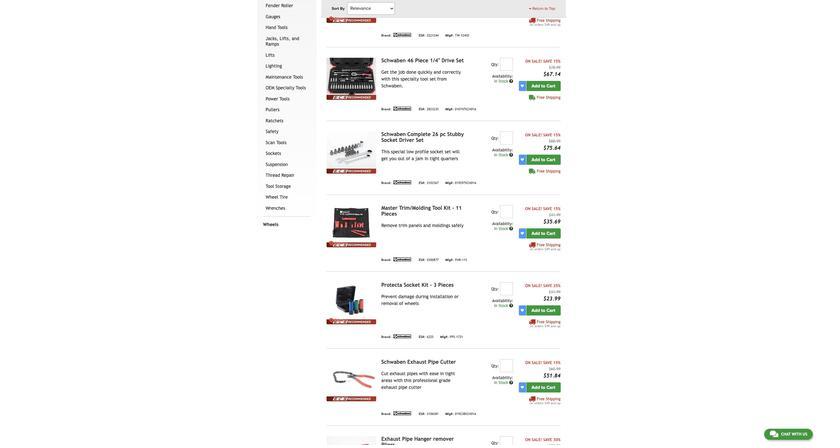 Task type: locate. For each thing, give the bounding box(es) containing it.
3 $49 from the top
[[545, 325, 550, 328]]

schwaben - corporate logo image down pipe
[[393, 412, 412, 416]]

es#: left 3103367
[[419, 181, 426, 185]]

free shipping down $67.14
[[537, 95, 561, 100]]

0 horizontal spatial kit
[[422, 282, 429, 288]]

free shipping on orders $49 and up down return to top
[[530, 18, 561, 26]]

free shipping on orders $49 and up down $23.99
[[530, 320, 561, 328]]

add to wish list image for $51.84
[[521, 386, 524, 390]]

add to cart down $51.84
[[532, 385, 556, 391]]

shipping down $23.99
[[546, 320, 561, 325]]

019297sch01a
[[455, 181, 476, 185]]

15% up $41.99 at the top
[[554, 207, 561, 211]]

damage
[[399, 294, 415, 300]]

5 sale! from the top
[[532, 361, 542, 366]]

1 vertical spatial free shipping
[[537, 169, 561, 174]]

add to wish list image for $23.99
[[521, 309, 524, 312]]

free shipping for $75.64
[[537, 169, 561, 174]]

cart down $51.84
[[547, 385, 556, 391]]

question circle image for $75.64
[[509, 153, 513, 157]]

$23.99
[[544, 296, 561, 302]]

tool up moldings on the bottom
[[432, 205, 442, 211]]

free shipping for $67.14
[[537, 95, 561, 100]]

of down the damage
[[399, 301, 404, 306]]

schwaben - corporate logo image for trim/molding
[[393, 258, 412, 262]]

0 vertical spatial tight
[[430, 156, 440, 161]]

stock for $75.64
[[499, 153, 508, 157]]

schwaben inside schwaben complete 26 pc stubby socket driver set
[[382, 131, 406, 137]]

set up profile
[[416, 137, 424, 143]]

1 in stock from the top
[[494, 79, 509, 84]]

es#: left 2221244
[[419, 34, 426, 37]]

3 15% from the top
[[554, 207, 561, 211]]

3 add to wish list image from the top
[[521, 386, 524, 390]]

save inside on sale!                         save 15% $78.99 $67.14
[[544, 59, 552, 64]]

save for $35.69
[[544, 207, 552, 211]]

save left 30%
[[544, 438, 552, 443]]

add down on sale!                         save 15% $60.99 $51.84
[[532, 385, 540, 391]]

$49 for $51.84
[[545, 402, 550, 405]]

4 availability: from the top
[[492, 299, 513, 303]]

0 horizontal spatial tight
[[430, 156, 440, 161]]

master
[[382, 205, 398, 211]]

scan tools link
[[264, 137, 309, 148]]

save up $60.99
[[544, 361, 552, 366]]

set right drive
[[456, 57, 464, 64]]

exhaust down areas
[[382, 385, 397, 390]]

ecs tuning recommends this product. image for schwaben complete 26 pc stubby socket driver set
[[327, 169, 376, 174]]

15% for $51.84
[[554, 361, 561, 366]]

$49 down $23.99
[[545, 325, 550, 328]]

3 schwaben from the top
[[382, 359, 406, 366]]

cart
[[547, 6, 556, 12], [547, 83, 556, 89], [547, 157, 556, 163], [547, 231, 556, 236], [547, 308, 556, 314], [547, 385, 556, 391]]

2 schwaben from the top
[[382, 131, 406, 137]]

4 add from the top
[[532, 231, 540, 236]]

set up quarters
[[445, 149, 451, 154]]

mfg#: left pps-
[[440, 336, 449, 339]]

30%
[[554, 438, 561, 443]]

brand: for protecta socket kit - 3 pieces
[[382, 336, 392, 339]]

specialty
[[276, 85, 295, 91]]

quickly
[[418, 70, 432, 75]]

1 $49 from the top
[[545, 23, 550, 26]]

0 horizontal spatial set
[[430, 76, 436, 82]]

safety
[[266, 129, 279, 134]]

this
[[392, 76, 399, 82], [404, 378, 412, 383]]

sale! for $51.84
[[532, 361, 542, 366]]

1 vertical spatial add to wish list image
[[521, 232, 524, 235]]

shipping down $35.69
[[546, 243, 561, 248]]

2 shipping from the top
[[546, 95, 561, 100]]

protecta
[[382, 282, 402, 288]]

1 vertical spatial pipe
[[402, 436, 413, 443]]

5 cart from the top
[[547, 308, 556, 314]]

2 es#: from the top
[[419, 108, 426, 111]]

pieces up remove
[[382, 211, 397, 217]]

None number field
[[500, 58, 513, 71], [500, 132, 513, 145], [500, 205, 513, 219], [500, 283, 513, 296], [500, 360, 513, 373], [500, 437, 513, 446], [500, 58, 513, 71], [500, 132, 513, 145], [500, 205, 513, 219], [500, 283, 513, 296], [500, 360, 513, 373], [500, 437, 513, 446]]

add to cart down $67.14
[[532, 83, 556, 89]]

and inside "jacks, lifts, and ramps"
[[292, 36, 299, 41]]

1 brand: from the top
[[382, 34, 392, 37]]

add down on sale!                         save 25% $31.99 $23.99
[[532, 308, 540, 314]]

of inside this special low profile socket set will get you out of a jam in tight quarters
[[406, 156, 410, 161]]

6 brand: from the top
[[382, 413, 392, 416]]

piece
[[415, 57, 429, 64]]

3 up from the top
[[557, 325, 561, 328]]

repair
[[282, 173, 295, 178]]

1 vertical spatial schwaben
[[382, 131, 406, 137]]

2 vertical spatial schwaben
[[382, 359, 406, 366]]

0 vertical spatial tool
[[266, 184, 274, 189]]

5 save from the top
[[544, 361, 552, 366]]

0 horizontal spatial set
[[416, 137, 424, 143]]

es#2500877 - phr-11s - master trim/molding tool kit - 11 pieces - remove trim panels and moldings safely - schwaben - audi bmw volkswagen mercedes benz mini porsche image
[[327, 205, 376, 243]]

orders down $35.69
[[535, 248, 544, 251]]

3 schwaben - corporate logo image from the top
[[393, 181, 412, 185]]

shipping down $51.84
[[546, 397, 561, 402]]

set inside the get the job done quickly and correctly with this specialty tool set from schwaben.
[[430, 76, 436, 82]]

add to wish list image
[[521, 84, 524, 88], [521, 232, 524, 235]]

0 horizontal spatial exhaust
[[382, 436, 401, 443]]

add to cart down $35.69
[[532, 231, 556, 236]]

2 $49 from the top
[[545, 248, 550, 251]]

4 stock from the top
[[499, 304, 508, 308]]

4 cart from the top
[[547, 231, 556, 236]]

4 ecs tuning recommends this product. image from the top
[[327, 243, 376, 248]]

2 15% from the top
[[554, 133, 561, 137]]

sale! for $35.69
[[532, 207, 542, 211]]

15% inside on sale!                         save 15% $60.99 $51.84
[[554, 361, 561, 366]]

save up $41.99 at the top
[[544, 207, 552, 211]]

shipping down $67.14
[[546, 95, 561, 100]]

thread
[[266, 173, 280, 178]]

add to wish list image for $35.69
[[521, 232, 524, 235]]

wrenches link
[[264, 203, 309, 214]]

schwaben - corporate logo image down out
[[393, 181, 412, 185]]

save inside on sale!                         save 15% $88.99 $75.64
[[544, 133, 552, 137]]

free down $67.14
[[537, 95, 545, 100]]

tools inside "hand tools" link
[[278, 25, 288, 30]]

1 schwaben from the top
[[382, 57, 406, 64]]

up for $35.69
[[557, 248, 561, 251]]

3 save from the top
[[544, 207, 552, 211]]

$49 down return to top
[[545, 23, 550, 26]]

chat
[[782, 433, 791, 437]]

on
[[525, 59, 531, 64], [525, 133, 531, 137], [525, 207, 531, 211], [525, 284, 531, 288], [525, 361, 531, 366], [525, 438, 531, 443]]

1 stock from the top
[[499, 79, 508, 84]]

schwaben for schwaben exhaust pipe cutter
[[382, 359, 406, 366]]

4 $49 from the top
[[545, 402, 550, 405]]

1 horizontal spatial -
[[452, 205, 454, 211]]

2 add to wish list image from the top
[[521, 309, 524, 312]]

25%
[[554, 284, 561, 288]]

0 horizontal spatial pipe
[[402, 436, 413, 443]]

tools for power tools
[[280, 96, 290, 102]]

5 add from the top
[[532, 308, 540, 314]]

6 add from the top
[[532, 385, 540, 391]]

add for $23.99
[[532, 308, 540, 314]]

1 horizontal spatial this
[[404, 378, 412, 383]]

free down $75.64
[[537, 169, 545, 174]]

add down on sale!                         save 15% $78.99 $67.14
[[532, 83, 540, 89]]

add right caret up icon
[[532, 6, 540, 12]]

add down on sale!                         save 15% $41.99 $35.69
[[532, 231, 540, 236]]

mfg#: for drive
[[445, 108, 454, 111]]

add to cart down $75.64
[[532, 157, 556, 163]]

schwaben - corporate logo image for 46
[[393, 107, 412, 111]]

ecs tuning recommends this product. image for master trim/molding tool kit - 11 pieces
[[327, 243, 376, 248]]

schwaben - corporate logo image
[[393, 33, 412, 37], [393, 107, 412, 111], [393, 181, 412, 185], [393, 258, 412, 262], [393, 335, 412, 339], [393, 412, 412, 416]]

add to cart right caret up icon
[[532, 6, 556, 12]]

lifts
[[266, 53, 275, 58]]

es#: 2500877
[[419, 259, 439, 262]]

socket
[[430, 149, 444, 154]]

sale! inside on sale!                         save 15% $60.99 $51.84
[[532, 361, 542, 366]]

on inside on sale!                         save 15% $60.99 $51.84
[[525, 361, 531, 366]]

3 ecs tuning recommends this product. image from the top
[[327, 169, 376, 174]]

$49 down $51.84
[[545, 402, 550, 405]]

3 es#: from the top
[[419, 181, 426, 185]]

tools right "scan"
[[276, 140, 287, 145]]

save up $78.99
[[544, 59, 552, 64]]

schwaben - corporate logo image left es#: 2500877
[[393, 258, 412, 262]]

orders down return
[[535, 23, 544, 26]]

on inside on sale!                         save 25% $31.99 $23.99
[[525, 284, 531, 288]]

2 question circle image from the top
[[509, 153, 513, 157]]

1 15% from the top
[[554, 59, 561, 64]]

kit
[[444, 205, 451, 211], [422, 282, 429, 288]]

1 on from the top
[[525, 59, 531, 64]]

1 horizontal spatial set
[[456, 57, 464, 64]]

tools inside maintenance tools "link"
[[293, 74, 303, 80]]

and right panels
[[423, 223, 431, 228]]

tools inside power tools link
[[280, 96, 290, 102]]

scan
[[266, 140, 275, 145]]

- inside master trim/molding tool kit - 11 pieces
[[452, 205, 454, 211]]

5 stock from the top
[[499, 381, 508, 385]]

5 add to cart from the top
[[532, 308, 556, 314]]

profile
[[415, 149, 429, 154]]

orders for $35.69
[[535, 248, 544, 251]]

2 free shipping from the top
[[537, 169, 561, 174]]

on inside on sale!                         save 15% $78.99 $67.14
[[525, 59, 531, 64]]

installation
[[430, 294, 453, 300]]

tool
[[266, 184, 274, 189], [432, 205, 442, 211]]

es#: for socket
[[419, 336, 426, 339]]

es#: left 3106581
[[419, 413, 426, 416]]

1/4"
[[430, 57, 440, 64]]

mfg#: phr-11s
[[445, 259, 467, 262]]

0 vertical spatial exhaust
[[408, 359, 427, 366]]

maintenance
[[266, 74, 292, 80]]

orders down $23.99
[[535, 325, 544, 328]]

free down return to top link
[[537, 18, 545, 23]]

stock
[[499, 79, 508, 84], [499, 153, 508, 157], [499, 227, 508, 231], [499, 304, 508, 308], [499, 381, 508, 385]]

schwaben - corporate logo image down 'schwaben.'
[[393, 107, 412, 111]]

pullers link
[[264, 105, 309, 116]]

1 vertical spatial of
[[399, 301, 404, 306]]

pipe left hanger
[[402, 436, 413, 443]]

mfg#: tw-12450
[[445, 34, 469, 37]]

free shipping on orders $49 and up for $35.69
[[530, 243, 561, 251]]

shipping
[[546, 18, 561, 23], [546, 95, 561, 100], [546, 169, 561, 174], [546, 243, 561, 248], [546, 320, 561, 325], [546, 397, 561, 402]]

1 vertical spatial set
[[445, 149, 451, 154]]

availability: for $67.14
[[492, 74, 513, 79]]

driver
[[399, 137, 414, 143]]

1 free shipping from the top
[[537, 95, 561, 100]]

tools inside scan tools "link"
[[276, 140, 287, 145]]

orders for $23.99
[[535, 325, 544, 328]]

tight inside this special low profile socket set will get you out of a jam in tight quarters
[[430, 156, 440, 161]]

4 orders from the top
[[535, 402, 544, 405]]

2 free shipping on orders $49 and up from the top
[[530, 243, 561, 251]]

5 qty: from the top
[[492, 364, 499, 369]]

tool inside master trim/molding tool kit - 11 pieces
[[432, 205, 442, 211]]

availability: for $75.64
[[492, 148, 513, 153]]

a
[[412, 156, 414, 161]]

with up pipe
[[394, 378, 403, 383]]

tools down lighting link
[[293, 74, 303, 80]]

brand: for schwaben exhaust pipe cutter
[[382, 413, 392, 416]]

6 add to cart button from the top
[[527, 383, 561, 393]]

6 es#: from the top
[[419, 413, 426, 416]]

1 horizontal spatial tight
[[446, 371, 455, 377]]

and
[[551, 23, 556, 26], [292, 36, 299, 41], [434, 70, 441, 75], [423, 223, 431, 228], [551, 248, 556, 251], [551, 325, 556, 328], [551, 402, 556, 405]]

shipping down $75.64
[[546, 169, 561, 174]]

0 horizontal spatial this
[[392, 76, 399, 82]]

save inside on sale!                         save 25% $31.99 $23.99
[[544, 284, 552, 288]]

2 stock from the top
[[499, 153, 508, 157]]

1 vertical spatial this
[[404, 378, 412, 383]]

3 shipping from the top
[[546, 169, 561, 174]]

0 vertical spatial set
[[430, 76, 436, 82]]

schwaben exhaust pipe cutter link
[[382, 359, 456, 366]]

on inside on sale!                         save 15% $88.99 $75.64
[[525, 133, 531, 137]]

4 15% from the top
[[554, 361, 561, 366]]

qty: for schwaben exhaust pipe cutter
[[492, 364, 499, 369]]

3 stock from the top
[[499, 227, 508, 231]]

2 qty: from the top
[[492, 136, 499, 141]]

add to wish list image
[[521, 158, 524, 161], [521, 309, 524, 312], [521, 386, 524, 390]]

es#: left 2500877
[[419, 259, 426, 262]]

save inside on sale!                         save 15% $41.99 $35.69
[[544, 207, 552, 211]]

es#: 2221244
[[419, 34, 439, 37]]

- left 3
[[430, 282, 432, 288]]

and up 'from'
[[434, 70, 441, 75]]

tool
[[420, 76, 429, 82]]

1 vertical spatial in
[[440, 371, 444, 377]]

0 horizontal spatial socket
[[382, 137, 398, 143]]

1 vertical spatial -
[[430, 282, 432, 288]]

add to cart for $67.14
[[532, 83, 556, 89]]

1 vertical spatial exhaust
[[382, 385, 397, 390]]

2 vertical spatial add to wish list image
[[521, 386, 524, 390]]

set inside schwaben complete 26 pc stubby socket driver set
[[416, 137, 424, 143]]

and right lifts,
[[292, 36, 299, 41]]

gauges
[[266, 14, 280, 19]]

5 availability: from the top
[[492, 376, 513, 381]]

2 orders from the top
[[535, 248, 544, 251]]

exhaust right cut
[[390, 371, 406, 377]]

up
[[557, 23, 561, 26], [557, 248, 561, 251], [557, 325, 561, 328], [557, 402, 561, 405]]

1 vertical spatial socket
[[404, 282, 420, 288]]

1 add to wish list image from the top
[[521, 84, 524, 88]]

1 free from the top
[[537, 18, 545, 23]]

set inside this special low profile socket set will get you out of a jam in tight quarters
[[445, 149, 451, 154]]

tools right specialty
[[296, 85, 306, 91]]

1 add to wish list image from the top
[[521, 158, 524, 161]]

3 brand: from the top
[[382, 181, 392, 185]]

tools up lifts,
[[278, 25, 288, 30]]

schwaben complete 26 pc stubby socket driver set
[[382, 131, 464, 143]]

1 horizontal spatial kit
[[444, 205, 451, 211]]

sale! inside on sale!                         save 15% $78.99 $67.14
[[532, 59, 542, 64]]

and down top
[[551, 23, 556, 26]]

save inside on sale!                         save 15% $60.99 $51.84
[[544, 361, 552, 366]]

1 vertical spatial add to wish list image
[[521, 309, 524, 312]]

es#3103367 - 019297sch01a - schwaben complete 26 pc stubby socket driver set - this special low profile socket set will get you out of a jam in tight quarters - schwaben - audi bmw volkswagen mercedes benz mini porsche image
[[327, 132, 376, 169]]

4 es#: from the top
[[419, 259, 426, 262]]

es#2221244 - tw-12450 - 1/2" drive torque wrench - ft-lbs - tighten fasteners correctly in foot-pounds of torque (10-150 ft-lbs) - schwaben - audi bmw volkswagen mercedes benz mini porsche image
[[327, 0, 376, 18]]

2 save from the top
[[544, 133, 552, 137]]

tool inside tool storage link
[[266, 184, 274, 189]]

ecs tuning recommends this product. image
[[327, 18, 376, 23], [327, 95, 376, 100], [327, 169, 376, 174], [327, 243, 376, 248], [327, 320, 376, 325], [327, 397, 376, 402]]

with down get on the top left of page
[[382, 76, 391, 82]]

es#: for exhaust
[[419, 413, 426, 416]]

set right tool
[[430, 76, 436, 82]]

5 ecs tuning recommends this product. image from the top
[[327, 320, 376, 325]]

add to cart down $23.99
[[532, 308, 556, 314]]

sort by
[[332, 6, 345, 11]]

0 vertical spatial add to wish list image
[[521, 84, 524, 88]]

0 horizontal spatial of
[[399, 301, 404, 306]]

remove
[[382, 223, 397, 228]]

3 in from the top
[[494, 227, 498, 231]]

15% inside on sale!                         save 15% $88.99 $75.64
[[554, 133, 561, 137]]

add down on sale!                         save 15% $88.99 $75.64
[[532, 157, 540, 163]]

4 on from the top
[[530, 402, 534, 405]]

grade
[[439, 378, 451, 383]]

up for $51.84
[[557, 402, 561, 405]]

stock for $35.69
[[499, 227, 508, 231]]

orders down $51.84
[[535, 402, 544, 405]]

0 vertical spatial this
[[392, 76, 399, 82]]

11
[[456, 205, 462, 211]]

sale! inside on sale!                         save 15% $41.99 $35.69
[[532, 207, 542, 211]]

kit left 3
[[422, 282, 429, 288]]

0 horizontal spatial in
[[425, 156, 429, 161]]

in up grade on the bottom
[[440, 371, 444, 377]]

tool up wheel
[[266, 184, 274, 189]]

3 availability: from the top
[[492, 222, 513, 226]]

schwaben.
[[382, 83, 404, 88]]

15% up $88.99
[[554, 133, 561, 137]]

1 sale! from the top
[[532, 59, 542, 64]]

cart down $75.64
[[547, 157, 556, 163]]

sale! inside on sale!                         save 15% $88.99 $75.64
[[532, 133, 542, 137]]

0 vertical spatial pieces
[[382, 211, 397, 217]]

question circle image
[[509, 79, 513, 83], [509, 153, 513, 157], [509, 227, 513, 231], [509, 304, 513, 308]]

3 add from the top
[[532, 157, 540, 163]]

save left 25%
[[544, 284, 552, 288]]

0 horizontal spatial -
[[430, 282, 432, 288]]

in
[[425, 156, 429, 161], [440, 371, 444, 377]]

0 horizontal spatial pieces
[[382, 211, 397, 217]]

1 horizontal spatial exhaust
[[408, 359, 427, 366]]

0 horizontal spatial tool
[[266, 184, 274, 189]]

exhaust left hanger
[[382, 436, 401, 443]]

tools
[[278, 25, 288, 30], [293, 74, 303, 80], [296, 85, 306, 91], [280, 96, 290, 102], [276, 140, 287, 145]]

1 horizontal spatial of
[[406, 156, 410, 161]]

add to cart button for $75.64
[[527, 155, 561, 165]]

15% up $78.99
[[554, 59, 561, 64]]

in for schwaben 46 piece 1/4" drive set
[[494, 79, 498, 84]]

0 vertical spatial in
[[425, 156, 429, 161]]

15% for $75.64
[[554, 133, 561, 137]]

tight inside cut exhaust pipes with ease in tight areas with this professional grade exhaust pipe cutter
[[446, 371, 455, 377]]

3 on from the top
[[530, 325, 534, 328]]

free shipping on orders $49 and up down $51.84
[[530, 397, 561, 405]]

add to wish list image for $67.14
[[521, 84, 524, 88]]

schwaben up cut
[[382, 359, 406, 366]]

of
[[406, 156, 410, 161], [399, 301, 404, 306]]

free down $35.69
[[537, 243, 545, 248]]

availability: for $23.99
[[492, 299, 513, 303]]

5 in stock from the top
[[494, 381, 509, 385]]

add for $35.69
[[532, 231, 540, 236]]

and inside the get the job done quickly and correctly with this specialty tool set from schwaben.
[[434, 70, 441, 75]]

or
[[455, 294, 459, 300]]

3
[[434, 282, 437, 288]]

0 vertical spatial socket
[[382, 137, 398, 143]]

1 qty: from the top
[[492, 62, 499, 67]]

15% inside on sale!                         save 15% $78.99 $67.14
[[554, 59, 561, 64]]

1 horizontal spatial in
[[440, 371, 444, 377]]

1 vertical spatial pieces
[[438, 282, 454, 288]]

1 horizontal spatial set
[[445, 149, 451, 154]]

qty:
[[492, 62, 499, 67], [492, 136, 499, 141], [492, 210, 499, 215], [492, 287, 499, 292], [492, 364, 499, 369]]

jacks, lifts, and ramps link
[[264, 33, 309, 50]]

on sale!                         save 15% $41.99 $35.69
[[525, 207, 561, 225]]

mfg#: left tw-
[[445, 34, 454, 37]]

pullers
[[266, 107, 280, 112]]

in inside this special low profile socket set will get you out of a jam in tight quarters
[[425, 156, 429, 161]]

cart for $51.84
[[547, 385, 556, 391]]

0 vertical spatial pipe
[[428, 359, 439, 366]]

2 brand: from the top
[[382, 108, 392, 111]]

question circle image for $23.99
[[509, 304, 513, 308]]

1 vertical spatial set
[[416, 137, 424, 143]]

46
[[408, 57, 414, 64]]

0 vertical spatial schwaben
[[382, 57, 406, 64]]

2 on from the top
[[525, 133, 531, 137]]

es#2823235 - 010747sch01a - schwaben 46 piece 1/4" drive set - get the job done quickly and correctly with this specialty tool set from schwaben. - schwaben - audi bmw volkswagen mercedes benz mini porsche image
[[327, 58, 376, 95]]

0 vertical spatial add to wish list image
[[521, 158, 524, 161]]

exhaust pipe hanger remover pliers
[[382, 436, 454, 446]]

2 on from the top
[[530, 248, 534, 251]]

cart for $67.14
[[547, 83, 556, 89]]

$49 down $35.69
[[545, 248, 550, 251]]

tight up grade on the bottom
[[446, 371, 455, 377]]

5 in from the top
[[494, 381, 498, 385]]

add for $51.84
[[532, 385, 540, 391]]

cart down $23.99
[[547, 308, 556, 314]]

2 sale! from the top
[[532, 133, 542, 137]]

1 vertical spatial kit
[[422, 282, 429, 288]]

1 vertical spatial tool
[[432, 205, 442, 211]]

3 free from the top
[[537, 169, 545, 174]]

in stock for $51.84
[[494, 381, 509, 385]]

sale!
[[532, 59, 542, 64], [532, 133, 542, 137], [532, 207, 542, 211], [532, 284, 542, 288], [532, 361, 542, 366], [532, 438, 542, 443]]

add for $75.64
[[532, 157, 540, 163]]

schwaben - corporate logo image for exhaust
[[393, 412, 412, 416]]

1 availability: from the top
[[492, 74, 513, 79]]

15% for $35.69
[[554, 207, 561, 211]]

1 horizontal spatial tool
[[432, 205, 442, 211]]

prevent
[[382, 294, 397, 300]]

2 up from the top
[[557, 248, 561, 251]]

5 add to cart button from the top
[[527, 306, 561, 316]]

15%
[[554, 59, 561, 64], [554, 133, 561, 137], [554, 207, 561, 211], [554, 361, 561, 366]]

in
[[494, 79, 498, 84], [494, 153, 498, 157], [494, 227, 498, 231], [494, 304, 498, 308], [494, 381, 498, 385]]

0 vertical spatial kit
[[444, 205, 451, 211]]

3 add to cart button from the top
[[527, 155, 561, 165]]

exhaust up pipes
[[408, 359, 427, 366]]

of left a
[[406, 156, 410, 161]]

schwaben exhaust pipe cutter
[[382, 359, 456, 366]]

in right jam
[[425, 156, 429, 161]]

availability: for $35.69
[[492, 222, 513, 226]]

1 vertical spatial exhaust
[[382, 436, 401, 443]]

drive
[[442, 57, 455, 64]]

6 free from the top
[[537, 397, 545, 402]]

3 free shipping on orders $49 and up from the top
[[530, 320, 561, 328]]

wheels
[[263, 222, 279, 228]]

sale! inside on sale!                         save 25% $31.99 $23.99
[[532, 284, 542, 288]]

6 cart from the top
[[547, 385, 556, 391]]

$51.84
[[544, 373, 561, 379]]

es#: for 46
[[419, 108, 426, 111]]

socket up the damage
[[404, 282, 420, 288]]

on for $67.14
[[525, 59, 531, 64]]

on
[[530, 23, 534, 26], [530, 248, 534, 251], [530, 325, 534, 328], [530, 402, 534, 405]]

cart down $67.14
[[547, 83, 556, 89]]

to for $23.99
[[541, 308, 546, 314]]

kit left "11"
[[444, 205, 451, 211]]

0 vertical spatial free shipping
[[537, 95, 561, 100]]

4 save from the top
[[544, 284, 552, 288]]

safely
[[452, 223, 464, 228]]

4 sale! from the top
[[532, 284, 542, 288]]

of inside "prevent damage during installation or removal of wheels"
[[399, 301, 404, 306]]

socket up this
[[382, 137, 398, 143]]

availability:
[[492, 74, 513, 79], [492, 148, 513, 153], [492, 222, 513, 226], [492, 299, 513, 303], [492, 376, 513, 381]]

with left 'us'
[[792, 433, 802, 437]]

with inside the get the job done quickly and correctly with this specialty tool set from schwaben.
[[382, 76, 391, 82]]

add
[[532, 6, 540, 12], [532, 83, 540, 89], [532, 157, 540, 163], [532, 231, 540, 236], [532, 308, 540, 314], [532, 385, 540, 391]]

mfg#: left phr-
[[445, 259, 454, 262]]

0 vertical spatial -
[[452, 205, 454, 211]]

3 add to cart from the top
[[532, 157, 556, 163]]

1 vertical spatial tight
[[446, 371, 455, 377]]

0 vertical spatial of
[[406, 156, 410, 161]]

1 in from the top
[[494, 79, 498, 84]]

hand tools
[[266, 25, 288, 30]]

pipe up "ease"
[[428, 359, 439, 366]]

tight down socket on the right top of the page
[[430, 156, 440, 161]]

in inside cut exhaust pipes with ease in tight areas with this professional grade exhaust pipe cutter
[[440, 371, 444, 377]]

exhaust
[[408, 359, 427, 366], [382, 436, 401, 443]]

cart for $35.69
[[547, 231, 556, 236]]

1 horizontal spatial pieces
[[438, 282, 454, 288]]

schwaben - corporate logo image for complete
[[393, 181, 412, 185]]

ecs tuning recommends this product. image for protecta socket kit - 3 pieces
[[327, 320, 376, 325]]

15% inside on sale!                         save 15% $41.99 $35.69
[[554, 207, 561, 211]]

3 in stock from the top
[[494, 227, 509, 231]]

get
[[382, 156, 388, 161]]

2 in from the top
[[494, 153, 498, 157]]

4 add to cart button from the top
[[527, 229, 561, 239]]

in for protecta socket kit - 3 pieces
[[494, 304, 498, 308]]

this down the at the left of page
[[392, 76, 399, 82]]

ecs tuning recommends this product. image for schwaben 46 piece 1/4" drive set
[[327, 95, 376, 100]]

kit inside master trim/molding tool kit - 11 pieces
[[444, 205, 451, 211]]

free shipping on orders $49 and up down $35.69
[[530, 243, 561, 251]]

tools down oem specialty tools link
[[280, 96, 290, 102]]

5 brand: from the top
[[382, 336, 392, 339]]

lighting link
[[264, 61, 309, 72]]

2 ecs tuning recommends this product. image from the top
[[327, 95, 376, 100]]

6 sale! from the top
[[532, 438, 542, 443]]

schwaben up the at the left of page
[[382, 57, 406, 64]]

save for $51.84
[[544, 361, 552, 366]]

on inside on sale!                         save 15% $41.99 $35.69
[[525, 207, 531, 211]]

in for schwaben complete 26 pc stubby socket driver set
[[494, 153, 498, 157]]

qty: for protecta socket kit - 3 pieces
[[492, 287, 499, 292]]

pipes
[[407, 371, 418, 377]]

power tools
[[266, 96, 290, 102]]

es#: left 6225 on the right of the page
[[419, 336, 426, 339]]



Task type: vqa. For each thing, say whether or not it's contained in the screenshot.
Sale on the left of the page
no



Task type: describe. For each thing, give the bounding box(es) containing it.
1 orders from the top
[[535, 23, 544, 26]]

add to cart for $51.84
[[532, 385, 556, 391]]

es#: for trim/molding
[[419, 259, 426, 262]]

free shipping on orders $49 and up for $51.84
[[530, 397, 561, 405]]

chat with us
[[782, 433, 808, 437]]

add to cart for $35.69
[[532, 231, 556, 236]]

master trim/molding tool kit - 11 pieces link
[[382, 205, 462, 217]]

on for $51.84
[[525, 361, 531, 366]]

on sale!                         save 25% $31.99 $23.99
[[525, 284, 561, 302]]

2221244
[[427, 34, 439, 37]]

es#6225 - pps-1721 - protecta socket kit - 3 pieces - prevent damage during installation or removal of wheels - schwaben - audi bmw volkswagen mercedes benz mini porsche image
[[327, 283, 376, 320]]

wheel tire
[[266, 195, 288, 200]]

roller
[[281, 3, 293, 8]]

in stock for $75.64
[[494, 153, 509, 157]]

on sale!                         save 15% $78.99 $67.14
[[525, 59, 561, 77]]

complete
[[408, 131, 431, 137]]

wheels link
[[262, 220, 309, 231]]

1 schwaben - corporate logo image from the top
[[393, 33, 412, 37]]

$78.99
[[549, 65, 561, 70]]

lighting
[[266, 63, 282, 69]]

mfg#: for -
[[445, 259, 454, 262]]

in for schwaben exhaust pipe cutter
[[494, 381, 498, 385]]

on for $35.69
[[525, 207, 531, 211]]

on for $75.64
[[525, 133, 531, 137]]

availability: for $51.84
[[492, 376, 513, 381]]

tools subcategories element
[[263, 0, 311, 217]]

12450
[[461, 34, 469, 37]]

comments image
[[770, 431, 779, 438]]

1 ecs tuning recommends this product. image from the top
[[327, 18, 376, 23]]

correctly
[[443, 70, 461, 75]]

4 free from the top
[[537, 243, 545, 248]]

fender roller link
[[264, 0, 309, 11]]

trim
[[399, 223, 408, 228]]

to for $67.14
[[541, 83, 546, 89]]

save for $67.14
[[544, 59, 552, 64]]

add to cart for $75.64
[[532, 157, 556, 163]]

cart for $75.64
[[547, 157, 556, 163]]

sale! for $23.99
[[532, 284, 542, 288]]

qty: for master trim/molding tool kit - 11 pieces
[[492, 210, 499, 215]]

on sale!                         save 30%
[[525, 438, 561, 443]]

6 save from the top
[[544, 438, 552, 443]]

and down $51.84
[[551, 402, 556, 405]]

sockets
[[266, 151, 281, 156]]

this
[[382, 149, 390, 154]]

mfg#: for stubby
[[445, 181, 454, 185]]

schwaben 46 piece 1/4" drive set
[[382, 57, 464, 64]]

return to top
[[532, 6, 556, 11]]

1 up from the top
[[557, 23, 561, 26]]

schwaben for schwaben 46 piece 1/4" drive set
[[382, 57, 406, 64]]

1 add to cart from the top
[[532, 6, 556, 12]]

and down $35.69
[[551, 248, 556, 251]]

es#: 6225
[[419, 336, 434, 339]]

in stock for $23.99
[[494, 304, 509, 308]]

brand: for schwaben 46 piece 1/4" drive set
[[382, 108, 392, 111]]

stock for $67.14
[[499, 79, 508, 84]]

4 shipping from the top
[[546, 243, 561, 248]]

brand: for master trim/molding tool kit - 11 pieces
[[382, 259, 392, 262]]

fender
[[266, 3, 280, 8]]

to for $75.64
[[541, 157, 546, 163]]

1 on from the top
[[530, 23, 534, 26]]

es#3106581 - 019238sch01a - schwaben exhaust pipe cutter - cut exhaust pipes with ease in tight areas with this professional grade exhaust pipe cutter - schwaben - audi bmw volkswagen mercedes benz mini porsche image
[[327, 360, 376, 397]]

mfg#: for 3
[[440, 336, 449, 339]]

orders for $51.84
[[535, 402, 544, 405]]

$49 for $23.99
[[545, 325, 550, 328]]

cutter
[[409, 385, 422, 390]]

in for master trim/molding tool kit - 11 pieces
[[494, 227, 498, 231]]

pieces inside master trim/molding tool kit - 11 pieces
[[382, 211, 397, 217]]

stock for $23.99
[[499, 304, 508, 308]]

tools for hand tools
[[278, 25, 288, 30]]

to for $35.69
[[541, 231, 546, 236]]

on for $51.84
[[530, 402, 534, 405]]

question circle image
[[509, 381, 513, 385]]

question circle image for $35.69
[[509, 227, 513, 231]]

tw-
[[455, 34, 461, 37]]

6 on from the top
[[525, 438, 531, 443]]

cut
[[382, 371, 389, 377]]

$41.99
[[549, 213, 561, 218]]

6225
[[427, 336, 434, 339]]

pipe
[[399, 385, 408, 390]]

add to cart button for $51.84
[[527, 383, 561, 393]]

schwaben - corporate logo image for socket
[[393, 335, 412, 339]]

maintenance tools
[[266, 74, 303, 80]]

socket inside schwaben complete 26 pc stubby socket driver set
[[382, 137, 398, 143]]

pipe inside the exhaust pipe hanger remover pliers
[[402, 436, 413, 443]]

1 es#: from the top
[[419, 34, 426, 37]]

job
[[398, 70, 405, 75]]

out
[[398, 156, 405, 161]]

panels
[[409, 223, 422, 228]]

phr-
[[455, 259, 462, 262]]

0 vertical spatial set
[[456, 57, 464, 64]]

5 shipping from the top
[[546, 320, 561, 325]]

and down $23.99
[[551, 325, 556, 328]]

from
[[437, 76, 447, 82]]

hand
[[266, 25, 276, 30]]

mfg#: 010747sch01a
[[445, 108, 476, 111]]

trim/molding
[[399, 205, 431, 211]]

sale! for $75.64
[[532, 133, 542, 137]]

mfg#: 019297sch01a
[[445, 181, 476, 185]]

$75.64
[[544, 145, 561, 151]]

15% for $67.14
[[554, 59, 561, 64]]

gauges link
[[264, 11, 309, 22]]

schwaben for schwaben complete 26 pc stubby socket driver set
[[382, 131, 406, 137]]

top
[[549, 6, 556, 11]]

cart for $23.99
[[547, 308, 556, 314]]

master trim/molding tool kit - 11 pieces
[[382, 205, 462, 217]]

stock for $51.84
[[499, 381, 508, 385]]

power
[[266, 96, 278, 102]]

mfg#: left 019238sch01a
[[445, 413, 454, 416]]

on for $23.99
[[525, 284, 531, 288]]

ramps
[[266, 42, 279, 47]]

pliers
[[382, 442, 395, 446]]

wrenches
[[266, 206, 285, 211]]

in stock for $35.69
[[494, 227, 509, 231]]

by
[[340, 6, 345, 11]]

es#2784927 - 008778sch01a - exhaust pipe hanger remover pliers  - remove rubber exhaust hangers quickly and easily with this specially designed tool. - schwaben - audi bmw volkswagen mercedes benz mini porsche image
[[327, 437, 376, 446]]

this inside cut exhaust pipes with ease in tight areas with this professional grade exhaust pipe cutter
[[404, 378, 412, 383]]

suspension
[[266, 162, 288, 167]]

save for $23.99
[[544, 284, 552, 288]]

5 free from the top
[[537, 320, 545, 325]]

scan tools
[[266, 140, 287, 145]]

on for $35.69
[[530, 248, 534, 251]]

schwaben complete 26 pc stubby socket driver set link
[[382, 131, 464, 143]]

up for $23.99
[[557, 325, 561, 328]]

add to wish list image for $75.64
[[521, 158, 524, 161]]

quarters
[[441, 156, 458, 161]]

this special low profile socket set will get you out of a jam in tight quarters
[[382, 149, 460, 161]]

$31.99
[[549, 290, 561, 295]]

question circle image for $67.14
[[509, 79, 513, 83]]

jam
[[416, 156, 423, 161]]

1 horizontal spatial pipe
[[428, 359, 439, 366]]

sockets link
[[264, 148, 309, 159]]

exhaust inside the exhaust pipe hanger remover pliers
[[382, 436, 401, 443]]

you
[[390, 156, 397, 161]]

es#: 2823235
[[419, 108, 439, 111]]

this inside the get the job done quickly and correctly with this specialty tool set from schwaben.
[[392, 76, 399, 82]]

2823235
[[427, 108, 439, 111]]

1 cart from the top
[[547, 6, 556, 12]]

1 add to cart button from the top
[[527, 4, 561, 14]]

protecta socket kit - 3 pieces
[[382, 282, 454, 288]]

1 add from the top
[[532, 6, 540, 12]]

sort
[[332, 6, 339, 11]]

return
[[533, 6, 544, 11]]

add to cart for $23.99
[[532, 308, 556, 314]]

1 shipping from the top
[[546, 18, 561, 23]]

with up professional
[[419, 371, 428, 377]]

1 free shipping on orders $49 and up from the top
[[530, 18, 561, 26]]

removal
[[382, 301, 398, 306]]

cut exhaust pipes with ease in tight areas with this professional grade exhaust pipe cutter
[[382, 371, 455, 390]]

wheels
[[405, 301, 419, 306]]

caret up image
[[529, 7, 532, 10]]

add to cart button for $23.99
[[527, 306, 561, 316]]

on for $23.99
[[530, 325, 534, 328]]

3106581
[[427, 413, 439, 416]]

ease
[[430, 371, 439, 377]]

stubby
[[447, 131, 464, 137]]

qty: for schwaben complete 26 pc stubby socket driver set
[[492, 136, 499, 141]]

lifts link
[[264, 50, 309, 61]]

1 horizontal spatial socket
[[404, 282, 420, 288]]

es#: for complete
[[419, 181, 426, 185]]

010747sch01a
[[455, 108, 476, 111]]

exhaust pipe hanger remover pliers link
[[382, 436, 454, 446]]

tools inside oem specialty tools link
[[296, 85, 306, 91]]

add to cart button for $35.69
[[527, 229, 561, 239]]

special
[[391, 149, 405, 154]]

safety link
[[264, 127, 309, 137]]

with inside chat with us link
[[792, 433, 802, 437]]

qty: for schwaben 46 piece 1/4" drive set
[[492, 62, 499, 67]]

add for $67.14
[[532, 83, 540, 89]]

storage
[[276, 184, 291, 189]]

tools for scan tools
[[276, 140, 287, 145]]

jacks,
[[266, 36, 278, 41]]

to for $51.84
[[541, 385, 546, 391]]

hanger
[[415, 436, 432, 443]]

0 vertical spatial exhaust
[[390, 371, 406, 377]]

ecs tuning recommends this product. image for schwaben exhaust pipe cutter
[[327, 397, 376, 402]]

$49 for $35.69
[[545, 248, 550, 251]]

save for $75.64
[[544, 133, 552, 137]]

low
[[407, 149, 414, 154]]

brand: for schwaben complete 26 pc stubby socket driver set
[[382, 181, 392, 185]]

specialty
[[401, 76, 419, 82]]

ratchets link
[[264, 116, 309, 127]]

tools for maintenance tools
[[293, 74, 303, 80]]

6 shipping from the top
[[546, 397, 561, 402]]

es#: 3103367
[[419, 181, 439, 185]]

on sale!                         save 15% $88.99 $75.64
[[525, 133, 561, 151]]

2 free from the top
[[537, 95, 545, 100]]



